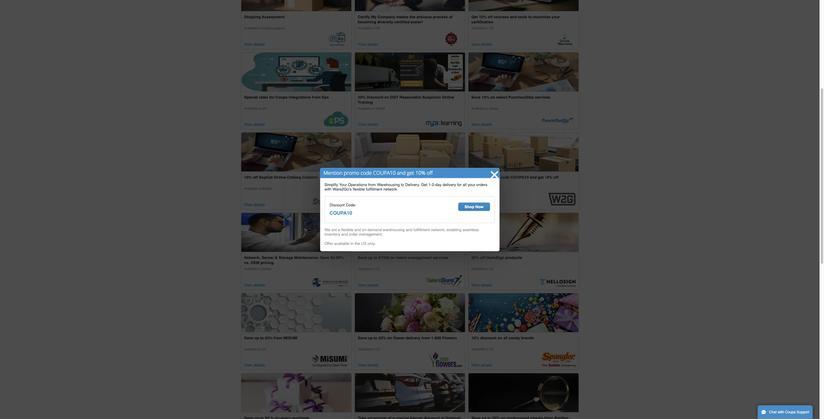 Task type: locate. For each thing, give the bounding box(es) containing it.
0 horizontal spatial fulfillment
[[366, 187, 382, 192]]

1 vertical spatial punchout2go image
[[540, 116, 576, 127]]

1 horizontal spatial available in global
[[472, 107, 499, 111]]

1 horizontal spatial get
[[472, 15, 478, 19]]

save
[[472, 95, 481, 99], [358, 175, 367, 180], [320, 256, 329, 260], [358, 256, 367, 260], [244, 336, 253, 341], [358, 336, 367, 341]]

0 vertical spatial delivery
[[443, 183, 456, 187]]

0 horizontal spatial promo
[[344, 170, 359, 176]]

1 vertical spatial diversity masterminds image
[[558, 31, 573, 46]]

makes
[[397, 15, 409, 19]]

myca learning image up the "reasonable"
[[355, 53, 465, 91]]

0 vertical spatial available in global
[[472, 107, 499, 111]]

supcat services image down ware2go's
[[312, 199, 348, 207]]

pricing.
[[261, 261, 275, 265]]

to left $7500
[[374, 256, 378, 260]]

1 horizontal spatial the
[[410, 15, 416, 19]]

demand
[[368, 228, 382, 233]]

20% left flower
[[379, 336, 386, 341]]

myca learning image
[[355, 53, 465, 91], [426, 120, 462, 127]]

your inside get 10% off courses and tools to maximize your certification available in us
[[552, 15, 560, 19]]

code:
[[346, 203, 356, 208]]

0 horizontal spatial coupa
[[276, 95, 288, 99]]

worldwide services image
[[241, 213, 351, 252], [312, 279, 348, 287]]

maintenance:
[[294, 256, 319, 260]]

the down order
[[355, 242, 360, 246]]

with inside simplify your operations from warehousing to delivery. get 1-2-day delivery for all your orders with ware2go's flexible fulfillment network
[[325, 187, 332, 192]]

1 vertical spatial 20%
[[472, 256, 479, 260]]

0 vertical spatial all
[[463, 183, 467, 187]]

code
[[361, 170, 372, 176], [501, 175, 510, 180]]

up left 46%
[[368, 175, 373, 180]]

from left 800
[[422, 336, 430, 341]]

code up operations
[[361, 170, 372, 176]]

1 vertical spatial get
[[421, 183, 427, 187]]

0 vertical spatial your
[[552, 15, 560, 19]]

us inside get 10% off courses and tools to maximize your certification available in us
[[489, 26, 494, 30]]

discount inside discount code: coupa10
[[330, 203, 345, 208]]

0 horizontal spatial 20%
[[358, 95, 366, 99]]

available for save up to 20% on flower delivery from 1-800 flowers
[[358, 348, 371, 352]]

certify my company image up makes
[[355, 0, 465, 11]]

and
[[510, 15, 517, 19], [397, 170, 406, 176], [530, 175, 537, 180], [355, 228, 361, 233], [406, 228, 413, 233], [341, 233, 348, 237]]

services right management
[[433, 256, 448, 260]]

coupa10 down "code:"
[[330, 210, 352, 216]]

available in us for special rates for coupa integrations from eps
[[244, 107, 266, 111]]

services right punchout2go
[[535, 95, 551, 99]]

view details
[[244, 42, 265, 47], [358, 42, 379, 47], [472, 42, 492, 47], [244, 122, 265, 127], [358, 122, 379, 127], [472, 122, 492, 127], [244, 203, 265, 207], [472, 203, 492, 207], [244, 283, 265, 288], [358, 283, 379, 288], [472, 283, 492, 288], [244, 364, 265, 368], [358, 364, 379, 368], [472, 364, 492, 368]]

eps image down eps
[[324, 112, 348, 127]]

10% off supcat online catalog creation
[[244, 175, 318, 180]]

fulfillment
[[366, 187, 382, 192], [414, 228, 430, 233]]

to left 46%
[[374, 175, 378, 180]]

online right suspicion
[[442, 95, 454, 99]]

chat with coupa support button
[[758, 406, 813, 420]]

services
[[535, 95, 551, 99], [433, 256, 448, 260]]

in inside get 10% off courses and tools to maximize your certification available in us
[[486, 26, 488, 30]]

20% for 20% off hellosign products
[[472, 256, 479, 260]]

worldwide services image up storage
[[241, 213, 351, 252]]

ware2go image
[[469, 133, 579, 172], [548, 192, 576, 207]]

1 horizontal spatial services
[[535, 95, 551, 99]]

on left select
[[491, 95, 495, 99]]

get left the 2- on the right top of the page
[[421, 183, 427, 187]]

ups image left shop
[[445, 192, 458, 207]]

available in global down select
[[472, 107, 499, 111]]

diversity masterminds image
[[469, 0, 579, 11], [558, 31, 573, 46]]

eps image up integrations
[[241, 53, 351, 91]]

0 vertical spatial supcat services image
[[241, 133, 351, 172]]

get
[[407, 170, 414, 176], [538, 175, 544, 180]]

0 vertical spatial ups image
[[355, 133, 465, 172]]

sterling image
[[469, 374, 579, 413]]

1 vertical spatial spangler candy company image
[[542, 353, 576, 368]]

71lbs image
[[241, 0, 351, 11], [326, 31, 348, 46]]

1 vertical spatial eps image
[[324, 112, 348, 127]]

becoming
[[358, 20, 376, 24]]

eps image
[[241, 53, 351, 91], [324, 112, 348, 127]]

with inside chat with coupa support button
[[778, 411, 784, 415]]

0 vertical spatial 1-800 flowers image
[[355, 294, 465, 333]]

of
[[449, 15, 453, 19]]

to for save up to 25% from misumi
[[260, 336, 264, 341]]

special rates for coupa integrations from eps
[[244, 95, 329, 99]]

0 vertical spatial 71lbs image
[[241, 0, 351, 11]]

to left 25%
[[260, 336, 264, 341]]

get up certification
[[472, 15, 478, 19]]

coupa right rates at the left top
[[276, 95, 288, 99]]

1 vertical spatial for
[[457, 183, 462, 187]]

us for save up to 20% on flower delivery from 1-800 flowers
[[376, 348, 380, 352]]

courses
[[494, 15, 509, 19]]

1 vertical spatial delivery
[[406, 336, 421, 341]]

day
[[435, 183, 442, 187]]

promo up operations
[[344, 170, 359, 176]]

mention up orders
[[472, 175, 486, 180]]

0 horizontal spatial for
[[269, 95, 274, 99]]

punchout2go image
[[469, 53, 579, 91], [540, 116, 576, 127]]

available for special rates for coupa integrations from eps
[[244, 107, 258, 111]]

coupa10 right close icon
[[511, 175, 529, 180]]

available
[[334, 242, 350, 246]]

online right supcat on the top left of the page
[[274, 175, 286, 180]]

mention up simplify
[[324, 170, 343, 176]]

reasonable
[[400, 95, 421, 99]]

code right close icon
[[501, 175, 510, 180]]

discount inside 20% discount on dot reasonable suspicion online training available in global
[[367, 95, 383, 99]]

1 vertical spatial discount
[[330, 203, 345, 208]]

promo up orders
[[488, 175, 500, 180]]

enterprise holdings image
[[355, 374, 465, 413]]

discount left "code:"
[[330, 203, 345, 208]]

for right day
[[457, 183, 462, 187]]

0 vertical spatial flexible
[[353, 187, 365, 192]]

1 horizontal spatial all
[[504, 336, 508, 341]]

20% for 20% discount on dot reasonable suspicion online training available in global
[[358, 95, 366, 99]]

ups image up shipping
[[355, 133, 465, 172]]

available for save up to 46% on shipping
[[358, 187, 371, 191]]

fulfillment down 46%
[[366, 187, 382, 192]]

us for special rates for coupa integrations from eps
[[262, 107, 266, 111]]

delivery right flower
[[406, 336, 421, 341]]

with right chat
[[778, 411, 784, 415]]

your left orders
[[468, 183, 475, 187]]

1- inside simplify your operations from warehousing to delivery. get 1-2-day delivery for all your orders with ware2go's flexible fulfillment network
[[429, 183, 432, 187]]

0 vertical spatial with
[[325, 187, 332, 192]]

1 horizontal spatial coupa
[[785, 411, 796, 415]]

0 horizontal spatial delivery
[[406, 336, 421, 341]]

save inside network, server & storage maintenance: save 50-90% vs. oem pricing. available in global
[[320, 256, 329, 260]]

delivery right day
[[443, 183, 456, 187]]

get inside dialog
[[407, 170, 414, 176]]

available in us for 20% off hellosign products
[[472, 267, 494, 271]]

0 vertical spatial discount
[[367, 95, 383, 99]]

talentburst image
[[355, 213, 465, 252], [426, 275, 462, 287]]

up
[[368, 175, 373, 180], [368, 256, 373, 260], [254, 336, 259, 341], [368, 336, 373, 341]]

myca learning image down suspicion
[[426, 120, 462, 127]]

offer
[[325, 242, 333, 246]]

all left candy
[[504, 336, 508, 341]]

spangler candy company image
[[469, 294, 579, 333], [542, 353, 576, 368]]

up left flower
[[368, 336, 373, 341]]

0 vertical spatial certify my company image
[[355, 0, 465, 11]]

0 horizontal spatial get
[[421, 183, 427, 187]]

details
[[254, 42, 265, 47], [367, 42, 379, 47], [481, 42, 492, 47], [254, 122, 265, 127], [367, 122, 379, 127], [481, 122, 492, 127], [254, 203, 265, 207], [481, 203, 492, 207], [254, 283, 265, 288], [367, 283, 379, 288], [481, 283, 492, 288], [254, 364, 265, 368], [367, 364, 379, 368], [481, 364, 492, 368]]

order
[[349, 233, 358, 237]]

discount code: coupa10
[[330, 203, 356, 216]]

discount
[[480, 336, 497, 341]]

to inside simplify your operations from warehousing to delivery. get 1-2-day delivery for all your orders with ware2go's flexible fulfillment network
[[401, 183, 404, 187]]

0 vertical spatial spangler candy company image
[[469, 294, 579, 333]]

available in global down supcat on the top left of the page
[[244, 187, 271, 191]]

1 horizontal spatial your
[[552, 15, 560, 19]]

0 vertical spatial 20%
[[358, 95, 366, 99]]

discount up training
[[367, 95, 383, 99]]

company
[[378, 15, 395, 19]]

save for save up to 25% from misumi
[[244, 336, 253, 341]]

1 vertical spatial all
[[504, 336, 508, 341]]

1-
[[429, 183, 432, 187], [431, 336, 435, 341]]

rates
[[259, 95, 268, 99]]

us for 10% discount on all candy brands
[[489, 348, 494, 352]]

1 vertical spatial available in global
[[244, 187, 271, 191]]

for
[[269, 95, 274, 99], [457, 183, 462, 187]]

save for save up to $7500 on talent management services
[[358, 256, 367, 260]]

us inside certify my company makes the arduous process of becoming diversity certified easier! available in us
[[376, 26, 380, 30]]

us for save up to $7500 on talent management services
[[376, 267, 380, 271]]

0 vertical spatial the
[[410, 15, 416, 19]]

1 vertical spatial fulfillment
[[414, 228, 430, 233]]

misumi image
[[241, 294, 351, 333], [312, 356, 348, 368]]

available for 10% discount on all candy brands
[[472, 348, 485, 352]]

certify my company image down of
[[445, 31, 458, 46]]

1 horizontal spatial delivery
[[443, 183, 456, 187]]

1 vertical spatial 1-
[[431, 336, 435, 341]]

1 vertical spatial worldwide services image
[[312, 279, 348, 287]]

to for save up to $7500 on talent management services
[[374, 256, 378, 260]]

hellosign image
[[469, 213, 579, 252], [540, 279, 576, 287]]

to down shipping
[[401, 183, 404, 187]]

certified
[[394, 20, 410, 24]]

1-800 flowers image up save up to 20% on flower delivery from 1-800 flowers in the bottom of the page
[[355, 294, 465, 333]]

0 horizontal spatial coupa10
[[330, 210, 352, 216]]

us for save up to 46% on shipping
[[376, 187, 380, 191]]

to right tools
[[528, 15, 532, 19]]

1 vertical spatial talentburst image
[[426, 275, 462, 287]]

0 horizontal spatial your
[[468, 183, 475, 187]]

0 horizontal spatial services
[[433, 256, 448, 260]]

1 horizontal spatial 20%
[[379, 336, 386, 341]]

2 horizontal spatial 20%
[[472, 256, 479, 260]]

get
[[472, 15, 478, 19], [421, 183, 427, 187]]

20% left hellosign
[[472, 256, 479, 260]]

worldwide services image down 50-
[[312, 279, 348, 287]]

&
[[275, 256, 278, 260]]

2 vertical spatial 20%
[[379, 336, 386, 341]]

mention inside dialog
[[324, 170, 343, 176]]

coupa10 inside discount code: coupa10
[[330, 210, 352, 216]]

1 horizontal spatial with
[[778, 411, 784, 415]]

get inside simplify your operations from warehousing to delivery. get 1-2-day delivery for all your orders with ware2go's flexible fulfillment network
[[421, 183, 427, 187]]

from down 'save up to 46% on shipping'
[[368, 183, 376, 187]]

integrations
[[289, 95, 311, 99]]

1 vertical spatial coupa
[[785, 411, 796, 415]]

0 vertical spatial get
[[472, 15, 478, 19]]

flexible right a
[[341, 228, 353, 233]]

available inside certify my company makes the arduous process of becoming diversity certified easier! available in us
[[358, 26, 371, 30]]

0 horizontal spatial get
[[407, 170, 414, 176]]

1 vertical spatial your
[[468, 183, 475, 187]]

0 horizontal spatial with
[[325, 187, 332, 192]]

20% inside 20% discount on dot reasonable suspicion online training available in global
[[358, 95, 366, 99]]

10% inside get 10% off courses and tools to maximize your certification available in us
[[479, 15, 487, 19]]

0 vertical spatial coupa
[[276, 95, 288, 99]]

1 vertical spatial online
[[274, 175, 286, 180]]

up for 25%
[[254, 336, 259, 341]]

up left 25%
[[254, 336, 259, 341]]

in inside certify my company makes the arduous process of becoming diversity certified easier! available in us
[[372, 26, 375, 30]]

1 vertical spatial with
[[778, 411, 784, 415]]

all left orders
[[463, 183, 467, 187]]

server
[[262, 256, 274, 260]]

off
[[488, 15, 493, 19], [427, 170, 433, 176], [253, 175, 258, 180], [554, 175, 559, 180], [480, 256, 485, 260]]

for right rates at the left top
[[269, 95, 274, 99]]

1 vertical spatial ware2go image
[[548, 192, 576, 207]]

shop now
[[465, 205, 484, 209]]

1 vertical spatial services
[[433, 256, 448, 260]]

available for 10% off supcat online catalog creation
[[244, 187, 258, 191]]

coupa
[[276, 95, 288, 99], [785, 411, 796, 415]]

available for save 10% on select punchout2go services
[[472, 107, 485, 111]]

in inside 20% discount on dot reasonable suspicion online training available in global
[[372, 107, 375, 111]]

0 vertical spatial myca learning image
[[355, 53, 465, 91]]

ups image
[[355, 133, 465, 172], [445, 192, 458, 207]]

global inside 20% discount on dot reasonable suspicion online training available in global
[[376, 107, 385, 111]]

simplify your operations from warehousing to delivery. get 1-2-day delivery for all your orders with ware2go's flexible fulfillment network
[[325, 183, 488, 192]]

1- left day
[[429, 183, 432, 187]]

available in global
[[472, 107, 499, 111], [244, 187, 271, 191]]

supcat services image up catalog
[[241, 133, 351, 172]]

to
[[528, 15, 532, 19], [374, 175, 378, 180], [401, 183, 404, 187], [374, 256, 378, 260], [260, 336, 264, 341], [374, 336, 378, 341]]

on
[[384, 95, 389, 99], [491, 95, 495, 99], [387, 175, 392, 180], [391, 256, 395, 260], [387, 336, 392, 341], [498, 336, 502, 341]]

storage
[[279, 256, 293, 260]]

coupa10 up warehousing
[[373, 170, 396, 176]]

promo
[[344, 170, 359, 176], [488, 175, 500, 180]]

fulfillment left network,
[[414, 228, 430, 233]]

10%
[[479, 15, 487, 19], [482, 95, 489, 99], [416, 170, 426, 176], [244, 175, 252, 180], [545, 175, 553, 180], [472, 336, 479, 341]]

$7500
[[379, 256, 389, 260]]

1 vertical spatial flexible
[[341, 228, 353, 233]]

0 horizontal spatial discount
[[330, 203, 345, 208]]

your right maximize
[[552, 15, 560, 19]]

only.
[[368, 242, 376, 246]]

to left flower
[[374, 336, 378, 341]]

1 horizontal spatial fulfillment
[[414, 228, 430, 233]]

0 vertical spatial fulfillment
[[366, 187, 382, 192]]

inventory
[[325, 233, 340, 237]]

1-800 flowers image down 'flowers'
[[428, 353, 462, 368]]

on right 46%
[[387, 175, 392, 180]]

creation
[[302, 175, 318, 180]]

certification
[[472, 20, 494, 24]]

flexible right your
[[353, 187, 365, 192]]

coupa left support
[[785, 411, 796, 415]]

fulfillment inside we are a flexible and on-demand warehousing and fulfillment network, enabling seamless inventory and order management.
[[414, 228, 430, 233]]

1 horizontal spatial discount
[[367, 95, 383, 99]]

from left eps
[[312, 95, 321, 99]]

20%
[[358, 95, 366, 99], [472, 256, 479, 260], [379, 336, 386, 341]]

mention promo code coupa10 and get 10% off
[[324, 170, 433, 176], [472, 175, 559, 180]]

1 horizontal spatial for
[[457, 183, 462, 187]]

available for shipping assessment
[[244, 26, 258, 30]]

up left $7500
[[368, 256, 373, 260]]

all inside simplify your operations from warehousing to delivery. get 1-2-day delivery for all your orders with ware2go's flexible fulfillment network
[[463, 183, 467, 187]]

with left ware2go's
[[325, 187, 332, 192]]

50-
[[330, 256, 336, 260]]

0 horizontal spatial code
[[361, 170, 372, 176]]

1-800 flowers image
[[355, 294, 465, 333], [428, 353, 462, 368]]

0 horizontal spatial mention
[[324, 170, 343, 176]]

diversity
[[377, 20, 393, 24]]

0 horizontal spatial mention promo code coupa10 and get 10% off
[[324, 170, 433, 176]]

products
[[505, 256, 522, 260]]

1 horizontal spatial online
[[442, 95, 454, 99]]

1- left 'flowers'
[[431, 336, 435, 341]]

0 horizontal spatial the
[[355, 242, 360, 246]]

supcat services image
[[241, 133, 351, 172], [312, 199, 348, 207]]

1 vertical spatial the
[[355, 242, 360, 246]]

mention promo code coupa10 and get 10% off inside dialog
[[324, 170, 433, 176]]

0 vertical spatial online
[[442, 95, 454, 99]]

1 horizontal spatial coupa10
[[373, 170, 396, 176]]

discount
[[367, 95, 383, 99], [330, 203, 345, 208]]

1 vertical spatial certify my company image
[[445, 31, 458, 46]]

mention promo code coupa10 and get 10% off dialog
[[320, 168, 500, 252]]

on left dot in the top left of the page
[[384, 95, 389, 99]]

certify my company image
[[355, 0, 465, 11], [445, 31, 458, 46]]

available
[[244, 26, 258, 30], [358, 26, 371, 30], [472, 26, 485, 30], [244, 107, 258, 111], [358, 107, 371, 111], [472, 107, 485, 111], [244, 187, 258, 191], [358, 187, 371, 191], [244, 267, 258, 271], [358, 267, 371, 271], [472, 267, 485, 271], [244, 348, 258, 352], [358, 348, 371, 352], [472, 348, 485, 352]]

0 vertical spatial 1-
[[429, 183, 432, 187]]

1 vertical spatial myca learning image
[[426, 120, 462, 127]]

20% up training
[[358, 95, 366, 99]]

the up easier!
[[410, 15, 416, 19]]



Task type: vqa. For each thing, say whether or not it's contained in the screenshot.


Task type: describe. For each thing, give the bounding box(es) containing it.
on right discount
[[498, 336, 502, 341]]

shop
[[465, 205, 474, 209]]

available in us for 10% discount on all candy brands
[[472, 348, 494, 352]]

2 horizontal spatial coupa10
[[511, 175, 529, 180]]

to for save up to 46% on shipping
[[374, 175, 378, 180]]

1- for 2-
[[429, 183, 432, 187]]

and inside get 10% off courses and tools to maximize your certification available in us
[[510, 15, 517, 19]]

assessment
[[262, 15, 285, 19]]

from right 25%
[[274, 336, 282, 341]]

the inside certify my company makes the arduous process of becoming diversity certified easier! available in us
[[410, 15, 416, 19]]

easier!
[[411, 20, 423, 24]]

save for save up to 46% on shipping
[[358, 175, 367, 180]]

fulfillment inside simplify your operations from warehousing to delivery. get 1-2-day delivery for all your orders with ware2go's flexible fulfillment network
[[366, 187, 382, 192]]

shipping
[[244, 15, 261, 19]]

to for save up to 20% on flower delivery from 1-800 flowers
[[374, 336, 378, 341]]

enabling
[[447, 228, 462, 233]]

on-
[[362, 228, 368, 233]]

simplify
[[325, 183, 338, 187]]

get 10% off courses and tools to maximize your certification available in us
[[472, 15, 560, 30]]

flowers
[[442, 336, 457, 341]]

us for save up to 25% from misumi
[[262, 348, 266, 352]]

your inside simplify your operations from warehousing to delivery. get 1-2-day delivery for all your orders with ware2go's flexible fulfillment network
[[468, 183, 475, 187]]

1 vertical spatial 1-800 flowers image
[[428, 353, 462, 368]]

suspicion
[[422, 95, 441, 99]]

certify
[[358, 15, 370, 19]]

seamless
[[463, 228, 479, 233]]

are
[[331, 228, 337, 233]]

regions
[[274, 26, 285, 30]]

certify my company makes the arduous process of becoming diversity certified easier! available in us
[[358, 15, 453, 30]]

us inside the mention promo code coupa10 and get 10% off dialog
[[361, 242, 367, 246]]

1 vertical spatial supcat services image
[[312, 199, 348, 207]]

vs.
[[244, 261, 250, 265]]

promo inside the mention promo code coupa10 and get 10% off dialog
[[344, 170, 359, 176]]

supcat
[[259, 175, 273, 180]]

20% discount on dot reasonable suspicion online training available in global
[[358, 95, 454, 111]]

10% inside dialog
[[416, 170, 426, 176]]

2-
[[432, 183, 435, 187]]

close image
[[490, 170, 500, 180]]

90%
[[336, 256, 344, 260]]

available in global for 10%
[[472, 107, 499, 111]]

warehousing
[[383, 228, 405, 233]]

available inside get 10% off courses and tools to maximize your certification available in us
[[472, 26, 485, 30]]

management.
[[359, 233, 383, 237]]

arduous
[[417, 15, 432, 19]]

1 vertical spatial misumi image
[[312, 356, 348, 368]]

available in us for save up to 25% from misumi
[[244, 348, 266, 352]]

support
[[797, 411, 809, 415]]

warehousing
[[377, 183, 400, 187]]

chat
[[769, 411, 777, 415]]

0 vertical spatial worldwide services image
[[241, 213, 351, 252]]

multiple
[[262, 26, 273, 30]]

to inside get 10% off courses and tools to maximize your certification available in us
[[528, 15, 532, 19]]

network, server & storage maintenance: save 50-90% vs. oem pricing. available in global
[[244, 256, 344, 271]]

1 horizontal spatial promo
[[488, 175, 500, 180]]

your
[[339, 183, 347, 187]]

0 vertical spatial hellosign image
[[469, 213, 579, 252]]

available for 20% off hellosign products
[[472, 267, 485, 271]]

0 vertical spatial eps image
[[241, 53, 351, 91]]

we are a flexible and on-demand warehousing and fulfillment network, enabling seamless inventory and order management.
[[325, 228, 479, 237]]

special
[[244, 95, 258, 99]]

0 vertical spatial misumi image
[[241, 294, 351, 333]]

available in us for save up to 46% on shipping
[[358, 187, 380, 191]]

available for save up to 25% from misumi
[[244, 348, 258, 352]]

off inside dialog
[[427, 170, 433, 176]]

network,
[[431, 228, 446, 233]]

up for 46%
[[368, 175, 373, 180]]

ware2go's
[[333, 187, 352, 192]]

punchout2go
[[509, 95, 534, 99]]

coupa inside button
[[785, 411, 796, 415]]

orders
[[477, 183, 488, 187]]

up for $7500
[[368, 256, 373, 260]]

available in global for off
[[244, 187, 271, 191]]

candy
[[509, 336, 520, 341]]

1 vertical spatial ups image
[[445, 192, 458, 207]]

online inside 20% discount on dot reasonable suspicion online training available in global
[[442, 95, 454, 99]]

save up to 20% on flower delivery from 1-800 flowers
[[358, 336, 457, 341]]

shipping assessment
[[244, 15, 285, 19]]

code inside the mention promo code coupa10 and get 10% off dialog
[[361, 170, 372, 176]]

network,
[[244, 256, 261, 260]]

offer available in the us only.
[[325, 242, 376, 246]]

the inside dialog
[[355, 242, 360, 246]]

1 horizontal spatial mention promo code coupa10 and get 10% off
[[472, 175, 559, 180]]

network
[[384, 187, 397, 192]]

available for save up to $7500 on talent management services
[[358, 267, 371, 271]]

1 vertical spatial 71lbs image
[[326, 31, 348, 46]]

a
[[338, 228, 340, 233]]

global inside network, server & storage maintenance: save 50-90% vs. oem pricing. available in global
[[262, 267, 271, 271]]

on inside 20% discount on dot reasonable suspicion online training available in global
[[384, 95, 389, 99]]

0 vertical spatial services
[[535, 95, 551, 99]]

delivery inside simplify your operations from warehousing to delivery. get 1-2-day delivery for all your orders with ware2go's flexible fulfillment network
[[443, 183, 456, 187]]

shipping
[[393, 175, 410, 180]]

training
[[358, 100, 373, 105]]

pimm solutions image
[[241, 374, 351, 413]]

misumi
[[284, 336, 298, 341]]

0 vertical spatial punchout2go image
[[469, 53, 579, 91]]

my
[[371, 15, 377, 19]]

off inside get 10% off courses and tools to maximize your certification available in us
[[488, 15, 493, 19]]

save up to $7500 on talent management services
[[358, 256, 448, 260]]

maximize
[[533, 15, 551, 19]]

25%
[[265, 336, 273, 341]]

from inside simplify your operations from warehousing to delivery. get 1-2-day delivery for all your orders with ware2go's flexible fulfillment network
[[368, 183, 376, 187]]

chat with coupa support
[[769, 411, 809, 415]]

management
[[408, 256, 432, 260]]

0 vertical spatial for
[[269, 95, 274, 99]]

available inside network, server & storage maintenance: save 50-90% vs. oem pricing. available in global
[[244, 267, 258, 271]]

shop now button
[[458, 203, 490, 211]]

brands
[[521, 336, 534, 341]]

0 horizontal spatial online
[[274, 175, 286, 180]]

on left flower
[[387, 336, 392, 341]]

10% discount on all candy brands
[[472, 336, 534, 341]]

hellosign
[[486, 256, 504, 260]]

save for save up to 20% on flower delivery from 1-800 flowers
[[358, 336, 367, 341]]

flexible inside simplify your operations from warehousing to delivery. get 1-2-day delivery for all your orders with ware2go's flexible fulfillment network
[[353, 187, 365, 192]]

eps
[[322, 95, 329, 99]]

available in us for save up to $7500 on talent management services
[[358, 267, 380, 271]]

in inside network, server & storage maintenance: save 50-90% vs. oem pricing. available in global
[[258, 267, 261, 271]]

available inside 20% discount on dot reasonable suspicion online training available in global
[[358, 107, 371, 111]]

us for 20% off hellosign products
[[489, 267, 494, 271]]

1 horizontal spatial get
[[538, 175, 544, 180]]

20% off hellosign products
[[472, 256, 522, 260]]

we
[[325, 228, 330, 233]]

select
[[496, 95, 507, 99]]

now
[[476, 205, 484, 209]]

dot
[[390, 95, 399, 99]]

oem
[[251, 261, 260, 265]]

save for save 10% on select punchout2go services
[[472, 95, 481, 99]]

on left the talent
[[391, 256, 395, 260]]

catalog
[[287, 175, 301, 180]]

for inside simplify your operations from warehousing to delivery. get 1-2-day delivery for all your orders with ware2go's flexible fulfillment network
[[457, 183, 462, 187]]

800
[[435, 336, 441, 341]]

46%
[[379, 175, 386, 180]]

available in us for save up to 20% on flower delivery from 1-800 flowers
[[358, 348, 380, 352]]

0 vertical spatial talentburst image
[[355, 213, 465, 252]]

1 horizontal spatial code
[[501, 175, 510, 180]]

1- for 800
[[431, 336, 435, 341]]

1 vertical spatial hellosign image
[[540, 279, 576, 287]]

delivery.
[[405, 183, 420, 187]]

save up to 46% on shipping
[[358, 175, 410, 180]]

available in multiple regions
[[244, 26, 285, 30]]

in inside the mention promo code coupa10 and get 10% off dialog
[[351, 242, 354, 246]]

0 vertical spatial ware2go image
[[469, 133, 579, 172]]

operations
[[348, 183, 367, 187]]

get inside get 10% off courses and tools to maximize your certification available in us
[[472, 15, 478, 19]]

process
[[433, 15, 448, 19]]

save up to 25% from misumi
[[244, 336, 298, 341]]

flexible inside we are a flexible and on-demand warehousing and fulfillment network, enabling seamless inventory and order management.
[[341, 228, 353, 233]]

flower
[[393, 336, 405, 341]]

0 vertical spatial diversity masterminds image
[[469, 0, 579, 11]]

up for 20%
[[368, 336, 373, 341]]

1 horizontal spatial mention
[[472, 175, 486, 180]]



